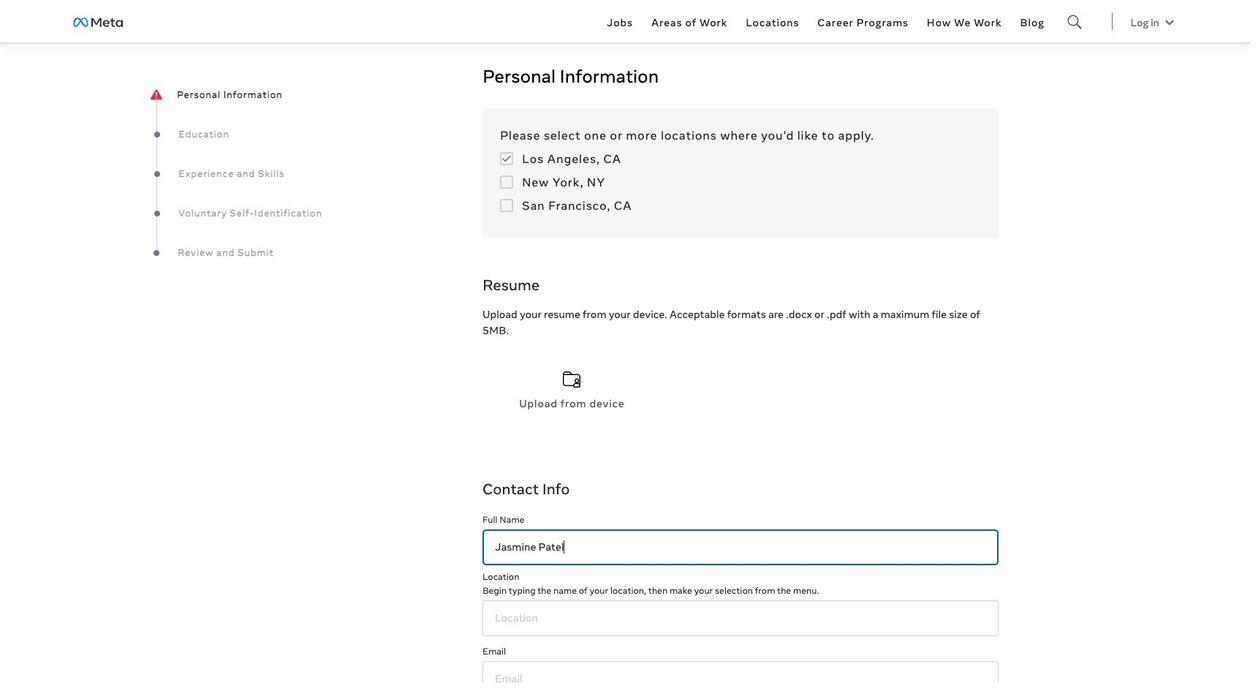 Task type: locate. For each thing, give the bounding box(es) containing it.
Email text field
[[483, 661, 999, 683]]



Task type: describe. For each thing, give the bounding box(es) containing it.
Full Name text field
[[483, 530, 999, 566]]

desktop nav logo image
[[73, 17, 123, 28]]

Location text field
[[483, 601, 999, 637]]



Task type: vqa. For each thing, say whether or not it's contained in the screenshot.
THE EMAIL text field
yes



